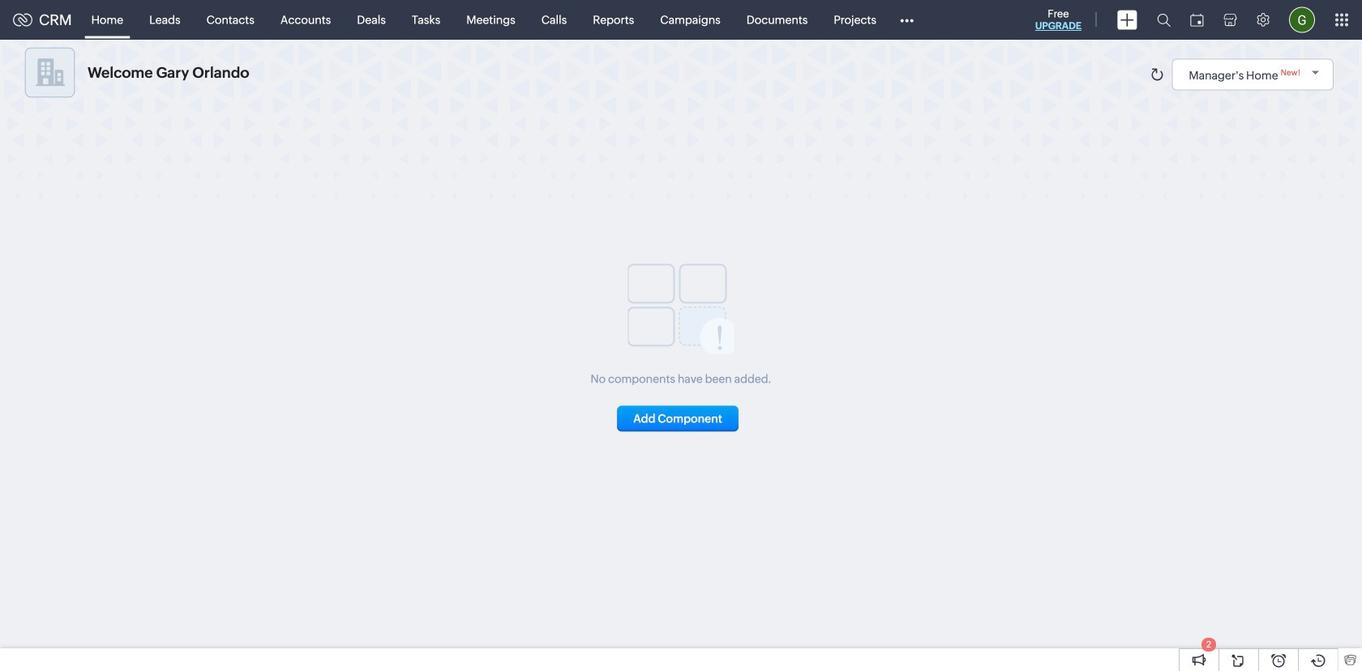 Task type: locate. For each thing, give the bounding box(es) containing it.
calendar image
[[1190, 13, 1204, 26]]



Task type: describe. For each thing, give the bounding box(es) containing it.
logo image
[[13, 13, 32, 26]]

Other Modules field
[[889, 7, 924, 33]]

profile element
[[1279, 0, 1325, 39]]

create menu element
[[1107, 0, 1147, 39]]

profile image
[[1289, 7, 1315, 33]]

search image
[[1157, 13, 1171, 27]]

search element
[[1147, 0, 1180, 40]]

create menu image
[[1117, 10, 1137, 30]]



Task type: vqa. For each thing, say whether or not it's contained in the screenshot.
Sage Wieser (Sample)'s (Sample)
no



